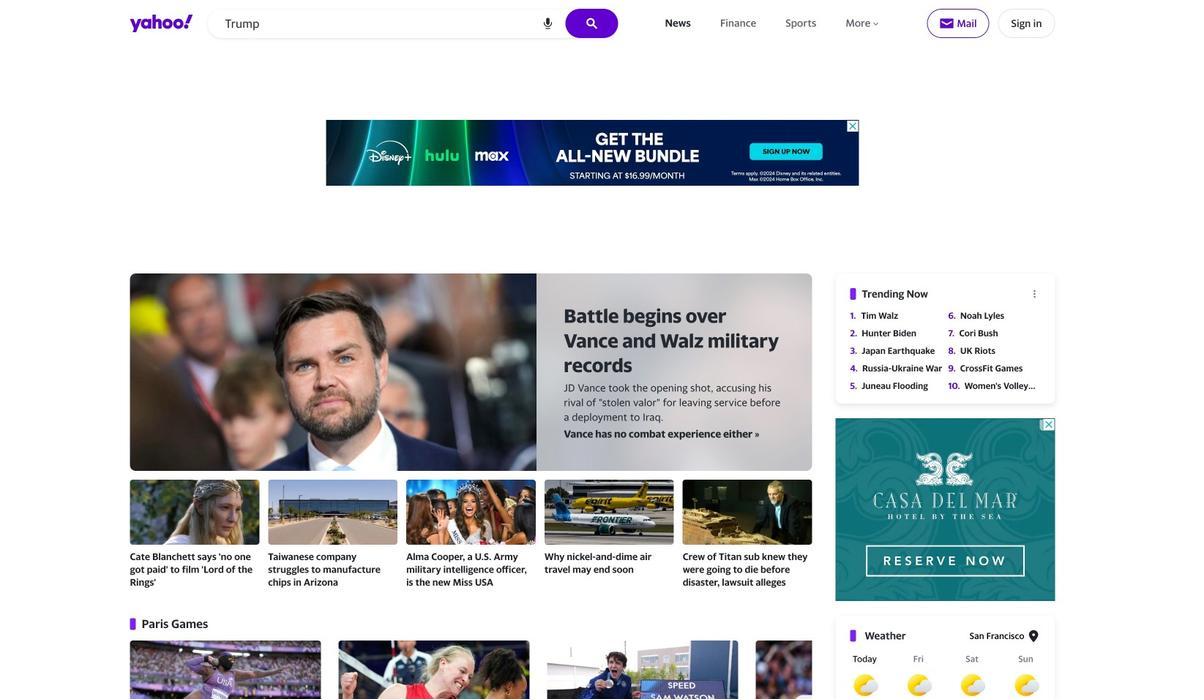 Task type: describe. For each thing, give the bounding box(es) containing it.
search image
[[586, 18, 598, 29]]

view your locations image
[[1028, 630, 1041, 644]]



Task type: vqa. For each thing, say whether or not it's contained in the screenshot.
the was
no



Task type: locate. For each thing, give the bounding box(es) containing it.
Search the web text field
[[208, 9, 618, 38]]

main content
[[130, 274, 947, 700]]

toolbar
[[927, 9, 1055, 38]]

None search field
[[208, 9, 618, 38]]

0 vertical spatial advertisement element
[[326, 120, 859, 186]]

advertisement element
[[326, 120, 859, 186], [836, 419, 1055, 602]]

1 vertical spatial advertisement element
[[836, 419, 1055, 602]]



